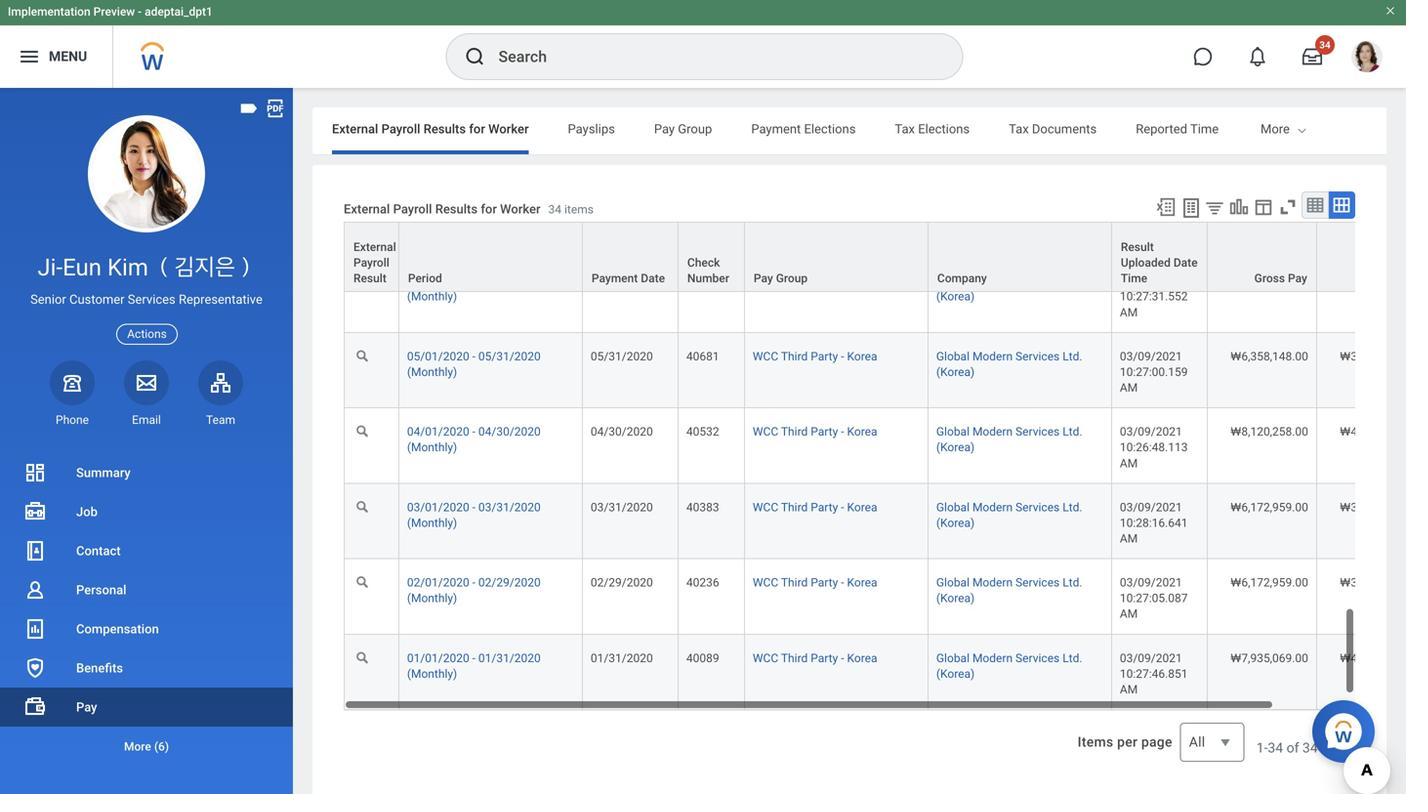 Task type: vqa. For each thing, say whether or not it's contained in the screenshot.
sixth Korea from the top of the page
yes



Task type: locate. For each thing, give the bounding box(es) containing it.
wcc third party - korea link for 40681
[[753, 346, 878, 363]]

10:27:46.851
[[1120, 667, 1188, 681]]

services inside navigation pane region
[[128, 292, 176, 307]]

4 (monthly) from the top
[[407, 441, 457, 454]]

row containing 03/01/2020 - 03/31/2020 (monthly)
[[344, 484, 1407, 559]]

5 (monthly) from the top
[[407, 516, 457, 530]]

03/09/2021 up 10:27:00.159
[[1120, 350, 1183, 363]]

wcc third party - korea link for 40532
[[753, 421, 878, 439]]

34 inside "button"
[[1320, 39, 1331, 51]]

1 vertical spatial more
[[124, 740, 151, 754]]

1 vertical spatial ₩6,358,148.00
[[1231, 350, 1309, 363]]

₩6,172,959.00 up the ₩7,935,069.00 at bottom
[[1231, 576, 1309, 590]]

(monthly) inside 06/01/2020 - 06/30/2020 (monthly)
[[407, 290, 457, 303]]

0 horizontal spatial 01/31/2020
[[479, 651, 541, 665]]

party for 40089
[[811, 651, 838, 665]]

0 vertical spatial group
[[678, 122, 712, 136]]

0 vertical spatial time
[[1191, 122, 1219, 136]]

1 horizontal spatial time
[[1191, 122, 1219, 136]]

third right number
[[781, 274, 808, 288]]

time right 'reported'
[[1191, 122, 1219, 136]]

2 01/31/2020 from the left
[[591, 651, 653, 665]]

03/09/2021 for 03/09/2021 10:28:16.641 am
[[1120, 500, 1183, 514]]

03/09/2021 inside '03/09/2021 10:26:48.113 am'
[[1120, 425, 1183, 439]]

03/09/2021 up the 10:28:16.641
[[1120, 500, 1183, 514]]

actions button
[[116, 324, 178, 345]]

for down search image
[[469, 122, 485, 136]]

4 wcc third party - korea from the top
[[753, 500, 878, 514]]

1 01/31/2020 from the left
[[479, 651, 541, 665]]

7 global modern services ltd. (korea) link from the top
[[937, 647, 1083, 681]]

1 vertical spatial ₩3,609,890.1
[[1340, 576, 1407, 590]]

wcc for 40532
[[753, 425, 779, 439]]

global modern services ltd. (korea) link for 10:26:48.113
[[937, 421, 1083, 454]]

0 horizontal spatial time
[[1121, 272, 1148, 285]]

wcc for 40089
[[753, 651, 779, 665]]

am inside 03/09/2021 10:29:19.788 am
[[1120, 230, 1138, 244]]

am inside 03/09/2021 10:28:16.641 am
[[1120, 532, 1138, 546]]

notifications large image
[[1248, 47, 1268, 66]]

1 vertical spatial pay group
[[754, 272, 808, 285]]

eun
[[63, 253, 102, 281]]

0 vertical spatial pay group
[[654, 122, 712, 136]]

customer
[[69, 292, 125, 307]]

payroll for external payroll result
[[354, 256, 390, 270]]

items inside "external payroll results for worker 34 items"
[[565, 203, 594, 216]]

06/01/2020 - 06/30/2020 (monthly)
[[407, 274, 541, 303]]

0 horizontal spatial items
[[565, 203, 594, 216]]

(korea) for 10:27:00.159
[[937, 365, 975, 379]]

02/29/2020 right the 02/01/2020
[[479, 576, 541, 590]]

click to view/edit grid preferences image
[[1253, 196, 1275, 218]]

external inside tab list
[[332, 122, 378, 136]]

benefits
[[76, 661, 123, 675]]

34 left profile logan mcneil icon
[[1320, 39, 1331, 51]]

items right 07/31/2020
[[565, 203, 594, 216]]

results up 07/01/2020
[[424, 122, 466, 136]]

4 wcc from the top
[[753, 500, 779, 514]]

- inside menu banner
[[138, 5, 142, 19]]

03/09/2021 up '10:27:31.552'
[[1120, 274, 1183, 288]]

2 (monthly) from the top
[[407, 290, 457, 303]]

for for external payroll results for worker 34 items
[[481, 202, 497, 216]]

global modern services ltd. (korea) for 10:27:31.552
[[937, 274, 1083, 303]]

ltd. for 03/09/2021 10:27:05.087 am
[[1063, 576, 1083, 590]]

benefits image
[[23, 656, 47, 680]]

- inside 01/01/2020 - 01/31/2020 (monthly)
[[472, 651, 476, 665]]

3 global from the top
[[937, 350, 970, 363]]

1 horizontal spatial elections
[[918, 122, 970, 136]]

1 horizontal spatial more
[[1261, 122, 1290, 136]]

0 vertical spatial ₩6,172,959.00
[[1231, 500, 1309, 514]]

1 horizontal spatial date
[[1174, 256, 1198, 270]]

am inside 03/09/2021 10:27:00.159 am
[[1120, 381, 1138, 395]]

3 third from the top
[[781, 425, 808, 439]]

external for external payroll result
[[354, 240, 396, 254]]

₩6,358,148.00 down click to view/edit grid preferences image at top right
[[1231, 274, 1309, 288]]

ltd. up company popup button
[[1063, 199, 1083, 212]]

am for 03/09/2021 10:26:48.113 am
[[1120, 456, 1138, 470]]

0 horizontal spatial group
[[678, 122, 712, 136]]

results left 07/31/2020
[[435, 202, 478, 216]]

1 vertical spatial date
[[641, 272, 665, 285]]

7 global modern services ltd. (korea) from the top
[[937, 651, 1083, 681]]

result
[[1121, 240, 1154, 254], [354, 272, 387, 285]]

phone image
[[59, 371, 86, 394]]

(monthly) down '03/01/2020'
[[407, 516, 457, 530]]

1 horizontal spatial 03/31/2020
[[591, 500, 653, 514]]

more for more (6)
[[124, 740, 151, 754]]

4 row from the top
[[344, 333, 1407, 408]]

for up 'period' popup button
[[481, 202, 497, 216]]

01/31/2020
[[479, 651, 541, 665], [591, 651, 653, 665]]

modern for 03/09/2021 10:29:19.788 am
[[973, 199, 1013, 212]]

0 vertical spatial payroll
[[381, 122, 420, 136]]

03/09/2021 up 10:29:19.788
[[1120, 199, 1183, 212]]

03/09/2021 inside 03/09/2021 10:27:00.159 am
[[1120, 350, 1183, 363]]

costing allocations
[[1258, 122, 1368, 136]]

5 cell from the left
[[1208, 182, 1318, 258]]

party for 40532
[[811, 425, 838, 439]]

40236
[[687, 576, 719, 590]]

pa
[[1398, 272, 1407, 285]]

0 vertical spatial ₩6,358,148.00
[[1231, 274, 1309, 288]]

date left 40830 on the top of page
[[641, 272, 665, 285]]

₩3,609,890.1 down the ₩4,740,210.5
[[1340, 500, 1407, 514]]

am inside 03/09/2021 10:27:46.851 am
[[1120, 683, 1138, 696]]

0 vertical spatial result
[[1121, 240, 1154, 254]]

5 03/09/2021 from the top
[[1120, 500, 1183, 514]]

company button
[[929, 223, 1111, 291]]

03/09/2021 10:27:46.851 am
[[1120, 651, 1191, 696]]

wcc third party - korea for 40383
[[753, 500, 878, 514]]

03/09/2021 10:27:31.552 am
[[1120, 274, 1191, 319]]

justify image
[[18, 45, 41, 68]]

40383
[[687, 500, 719, 514]]

cell
[[344, 182, 399, 258], [583, 182, 679, 258], [679, 182, 745, 258], [745, 182, 929, 258], [1208, 182, 1318, 258], [1318, 182, 1407, 258]]

1 horizontal spatial pay group
[[754, 272, 808, 285]]

time down uploaded
[[1121, 272, 1148, 285]]

pay inside 'popup button'
[[754, 272, 773, 285]]

03/09/2021 inside 03/09/2021 10:29:19.788 am
[[1120, 199, 1183, 212]]

03/09/2021 inside 03/09/2021 10:27:46.851 am
[[1120, 651, 1183, 665]]

5 ltd. from the top
[[1063, 500, 1083, 514]]

1 03/09/2021 from the top
[[1120, 199, 1183, 212]]

am down 10:27:00.159
[[1120, 381, 1138, 395]]

tab list
[[313, 107, 1387, 154]]

korea
[[847, 274, 878, 288], [847, 350, 878, 363], [847, 425, 878, 439], [847, 500, 878, 514], [847, 576, 878, 590], [847, 651, 878, 665]]

am down the 10:28:16.641
[[1120, 532, 1138, 546]]

₩8,120,258.00
[[1231, 425, 1309, 439]]

40532
[[687, 425, 719, 439]]

2 wcc third party - korea from the top
[[753, 350, 878, 363]]

1 row from the top
[[344, 182, 1407, 258]]

- inside 03/01/2020 - 03/31/2020 (monthly)
[[472, 500, 476, 514]]

0 vertical spatial results
[[424, 122, 466, 136]]

benefits link
[[0, 649, 293, 688]]

wcc third party - korea for 40089
[[753, 651, 878, 665]]

1 horizontal spatial 04/30/2020
[[591, 425, 653, 439]]

(monthly) down 04/01/2020
[[407, 441, 457, 454]]

korea for 40383
[[847, 500, 878, 514]]

(monthly) inside "07/01/2020 - 07/31/2020 (monthly)"
[[407, 214, 457, 228]]

05/31/2020 down the payment date at the top of the page
[[591, 350, 653, 363]]

1 modern from the top
[[973, 199, 1013, 212]]

modern
[[973, 199, 1013, 212], [973, 274, 1013, 288], [973, 350, 1013, 363], [973, 425, 1013, 439], [973, 500, 1013, 514], [973, 576, 1013, 590], [973, 651, 1013, 665]]

wcc right 40089
[[753, 651, 779, 665]]

check
[[688, 256, 720, 270]]

ltd. left 03/09/2021 10:27:31.552 am
[[1063, 274, 1083, 288]]

1 ₩3,718,186.7 from the top
[[1340, 274, 1407, 288]]

ltd. left "03/09/2021 10:27:05.087 am"
[[1063, 576, 1083, 590]]

0 horizontal spatial 05/31/2020
[[479, 350, 541, 363]]

third right "40236"
[[781, 576, 808, 590]]

pay right payslips
[[654, 122, 675, 136]]

contact
[[76, 544, 121, 558]]

phone ji-eun kim （김지은） element
[[50, 412, 95, 428]]

03/31/2020
[[479, 500, 541, 514], [591, 500, 653, 514]]

view printable version (pdf) image
[[265, 98, 286, 119]]

global modern services ltd. (korea) for 10:27:05.087
[[937, 576, 1083, 605]]

payroll for external payroll results for worker 34 items
[[393, 202, 432, 216]]

wcc right 40681
[[753, 350, 779, 363]]

date right uploaded
[[1174, 256, 1198, 270]]

02/29/2020 left "40236"
[[591, 576, 653, 590]]

result inside result uploaded date time
[[1121, 240, 1154, 254]]

7 (monthly) from the top
[[407, 667, 457, 681]]

1 horizontal spatial group
[[776, 272, 808, 285]]

₩6,172,959.00 for 03/09/2021 10:28:16.641 am
[[1231, 500, 1309, 514]]

1 horizontal spatial 02/29/2020
[[591, 576, 653, 590]]

₩3,609,890.1 for 03/09/2021 10:27:05.087 am
[[1340, 576, 1407, 590]]

ltd. left 03/09/2021 10:28:16.641 am
[[1063, 500, 1083, 514]]

(monthly) inside 01/01/2020 - 01/31/2020 (monthly)
[[407, 667, 457, 681]]

pay group right number
[[754, 272, 808, 285]]

(monthly) down the 02/01/2020
[[407, 592, 457, 605]]

1 global modern services ltd. (korea) from the top
[[937, 199, 1083, 228]]

0 vertical spatial worker
[[488, 122, 529, 136]]

2 tax from the left
[[1009, 122, 1029, 136]]

4 global modern services ltd. (korea) from the top
[[937, 425, 1083, 454]]

6 global modern services ltd. (korea) from the top
[[937, 576, 1083, 605]]

8 row from the top
[[344, 635, 1407, 710]]

3 global modern services ltd. (korea) link from the top
[[937, 346, 1083, 379]]

modern for 03/09/2021 10:28:16.641 am
[[973, 500, 1013, 514]]

6 party from the top
[[811, 651, 838, 665]]

₩3,718,186.7
[[1340, 274, 1407, 288], [1340, 350, 1407, 363]]

2 global from the top
[[937, 274, 970, 288]]

senior
[[30, 292, 66, 307]]

services for 40383
[[1016, 500, 1060, 514]]

6 (korea) from the top
[[937, 592, 975, 605]]

pay down benefits
[[76, 700, 97, 714]]

3 ltd. from the top
[[1063, 350, 1083, 363]]

1 vertical spatial items
[[1322, 740, 1356, 756]]

services for 40830
[[1016, 274, 1060, 288]]

row containing 01/01/2020 - 01/31/2020 (monthly)
[[344, 635, 1407, 710]]

0 vertical spatial for
[[469, 122, 485, 136]]

group down search workday search field on the top
[[678, 122, 712, 136]]

1 horizontal spatial result
[[1121, 240, 1154, 254]]

external
[[332, 122, 378, 136], [344, 202, 390, 216], [354, 240, 396, 254]]

for inside tab list
[[469, 122, 485, 136]]

am inside "03/09/2021 10:27:05.087 am"
[[1120, 607, 1138, 621]]

0 vertical spatial ₩3,609,890.1
[[1340, 500, 1407, 514]]

2 ₩3,718,186.7 from the top
[[1340, 350, 1407, 363]]

7 ltd. from the top
[[1063, 651, 1083, 665]]

fullscreen image
[[1278, 196, 1299, 218]]

6 wcc from the top
[[753, 651, 779, 665]]

1 vertical spatial payroll
[[393, 202, 432, 216]]

wcc for 40681
[[753, 350, 779, 363]]

ltd. left '03/09/2021 10:26:48.113 am' on the right bottom
[[1063, 425, 1083, 439]]

₩3,718,186.7 for 03/09/2021 10:27:31.552 am
[[1340, 274, 1407, 288]]

external payroll result
[[354, 240, 396, 285]]

ltd. left 03/09/2021 10:27:46.851 am
[[1063, 651, 1083, 665]]

1 vertical spatial group
[[776, 272, 808, 285]]

₩6,172,959.00 down ₩8,120,258.00
[[1231, 500, 1309, 514]]

6 wcc third party - korea link from the top
[[753, 647, 878, 665]]

global modern services ltd. (korea) for 10:28:16.641
[[937, 500, 1083, 530]]

4 (korea) from the top
[[937, 441, 975, 454]]

external for external payroll results for worker 34 items
[[344, 202, 390, 216]]

5 modern from the top
[[973, 500, 1013, 514]]

am inside 03/09/2021 10:27:31.552 am
[[1120, 306, 1138, 319]]

2 (korea) from the top
[[937, 290, 975, 303]]

select to filter grid data image
[[1204, 197, 1226, 218]]

date
[[1174, 256, 1198, 270], [641, 272, 665, 285]]

0 horizontal spatial date
[[641, 272, 665, 285]]

6 ltd. from the top
[[1063, 576, 1083, 590]]

7 am from the top
[[1120, 683, 1138, 696]]

third right 40089
[[781, 651, 808, 665]]

06/01/2020 - 06/30/2020 (monthly) link
[[407, 270, 541, 303]]

result left period
[[354, 272, 387, 285]]

(monthly) for 03/01/2020 - 03/31/2020 (monthly)
[[407, 516, 457, 530]]

(monthly) inside 04/01/2020 - 04/30/2020 (monthly)
[[407, 441, 457, 454]]

(monthly) down 06/01/2020
[[407, 290, 457, 303]]

more left (6)
[[124, 740, 151, 754]]

06/30/2020 right 06/01/2020
[[479, 274, 541, 288]]

1 vertical spatial worker
[[500, 202, 541, 216]]

(monthly) down 05/01/2020
[[407, 365, 457, 379]]

1 horizontal spatial 01/31/2020
[[591, 651, 653, 665]]

06/30/2020 inside 06/01/2020 - 06/30/2020 (monthly)
[[479, 274, 541, 288]]

1 04/30/2020 from the left
[[479, 425, 541, 439]]

0 vertical spatial payment
[[751, 122, 801, 136]]

03/31/2020 inside 03/01/2020 - 03/31/2020 (monthly)
[[479, 500, 541, 514]]

3 korea from the top
[[847, 425, 878, 439]]

04/30/2020 right 04/01/2020
[[479, 425, 541, 439]]

2 party from the top
[[811, 350, 838, 363]]

ltd. for 03/09/2021 10:27:00.159 am
[[1063, 350, 1083, 363]]

₩3,718,186.7 for 03/09/2021 10:27:00.159 am
[[1340, 350, 1407, 363]]

1 horizontal spatial payment
[[751, 122, 801, 136]]

05/31/2020 right 05/01/2020
[[479, 350, 541, 363]]

3 modern from the top
[[973, 350, 1013, 363]]

₩3,718,186.7 up the ₩4,740,210.5
[[1340, 350, 1407, 363]]

pay group down search workday search field on the top
[[654, 122, 712, 136]]

1 horizontal spatial tax
[[1009, 122, 1029, 136]]

5 global from the top
[[937, 500, 970, 514]]

tag image
[[238, 98, 260, 119]]

am down 10:29:19.788
[[1120, 230, 1138, 244]]

03/09/2021 10:26:48.113 am
[[1120, 425, 1191, 470]]

payroll inside tab list
[[381, 122, 420, 136]]

6 03/09/2021 from the top
[[1120, 576, 1183, 590]]

wcc for 40236
[[753, 576, 779, 590]]

03/09/2021 inside 03/09/2021 10:27:31.552 am
[[1120, 274, 1183, 288]]

am down 10:27:05.087
[[1120, 607, 1138, 621]]

03/09/2021 10:27:00.159 am
[[1120, 350, 1191, 395]]

0 vertical spatial more
[[1261, 122, 1290, 136]]

modern for 03/09/2021 10:27:05.087 am
[[973, 576, 1013, 590]]

wcc right "40236"
[[753, 576, 779, 590]]

2 vertical spatial payroll
[[354, 256, 390, 270]]

worker up 07/31/2020
[[488, 122, 529, 136]]

1 tax from the left
[[895, 122, 915, 136]]

6 (monthly) from the top
[[407, 592, 457, 605]]

group
[[678, 122, 712, 136], [776, 272, 808, 285]]

contact image
[[23, 539, 47, 563]]

external payroll results for worker 34 items
[[344, 202, 594, 216]]

1 horizontal spatial items
[[1322, 740, 1356, 756]]

1 wcc third party - korea link from the top
[[753, 270, 878, 288]]

05/01/2020 - 05/31/2020 (monthly) link
[[407, 346, 541, 379]]

03/09/2021
[[1120, 199, 1183, 212], [1120, 274, 1183, 288], [1120, 350, 1183, 363], [1120, 425, 1183, 439], [1120, 500, 1183, 514], [1120, 576, 1183, 590], [1120, 651, 1183, 665]]

4 03/09/2021 from the top
[[1120, 425, 1183, 439]]

tab list containing external payroll results for worker
[[313, 107, 1387, 154]]

more (6)
[[124, 740, 169, 754]]

02/01/2020
[[407, 576, 470, 590]]

03/09/2021 for 03/09/2021 10:26:48.113 am
[[1120, 425, 1183, 439]]

₩6,358,148.00 up ₩8,120,258.00
[[1231, 350, 1309, 363]]

modern for 03/09/2021 10:27:31.552 am
[[973, 274, 1013, 288]]

2 ₩6,358,148.00 from the top
[[1231, 350, 1309, 363]]

payment inside popup button
[[592, 272, 638, 285]]

7 global from the top
[[937, 651, 970, 665]]

table image
[[1306, 195, 1325, 215]]

actions
[[127, 327, 167, 341]]

1 vertical spatial ₩6,172,959.00
[[1231, 576, 1309, 590]]

01/01/2020
[[407, 651, 470, 665]]

34 right 07/31/2020
[[548, 203, 562, 216]]

payroll for external payroll results for worker
[[381, 122, 420, 136]]

third right 40681
[[781, 350, 808, 363]]

am inside '03/09/2021 10:26:48.113 am'
[[1120, 456, 1138, 470]]

4 global modern services ltd. (korea) link from the top
[[937, 421, 1083, 454]]

more inside more (6) dropdown button
[[124, 740, 151, 754]]

1 am from the top
[[1120, 230, 1138, 244]]

ltd. left 03/09/2021 10:27:00.159 am
[[1063, 350, 1083, 363]]

5 row from the top
[[344, 408, 1407, 484]]

03/31/2020 right '03/01/2020'
[[479, 500, 541, 514]]

row containing external payroll result
[[344, 222, 1407, 292]]

wcc third party - korea for 40681
[[753, 350, 878, 363]]

03/31/2020 left 40383
[[591, 500, 653, 514]]

(korea)
[[937, 214, 975, 228], [937, 290, 975, 303], [937, 365, 975, 379], [937, 441, 975, 454], [937, 516, 975, 530], [937, 592, 975, 605], [937, 667, 975, 681]]

toolbar
[[1147, 191, 1356, 222]]

01/31/2020 left 40089
[[591, 651, 653, 665]]

am down '10:27:31.552'
[[1120, 306, 1138, 319]]

(korea) for 10:27:31.552
[[937, 290, 975, 303]]

2 03/09/2021 from the top
[[1120, 274, 1183, 288]]

5 wcc from the top
[[753, 576, 779, 590]]

elections for payment elections
[[804, 122, 856, 136]]

0 horizontal spatial 04/30/2020
[[479, 425, 541, 439]]

5 global modern services ltd. (korea) from the top
[[937, 500, 1083, 530]]

06/30/2020
[[479, 274, 541, 288], [591, 274, 653, 288]]

more
[[1261, 122, 1290, 136], [124, 740, 151, 754]]

wcc right 40383
[[753, 500, 779, 514]]

6 wcc third party - korea from the top
[[753, 651, 878, 665]]

payment
[[751, 122, 801, 136], [592, 272, 638, 285]]

external for external payroll results for worker
[[332, 122, 378, 136]]

pay right number
[[754, 272, 773, 285]]

am for 03/09/2021 10:27:46.851 am
[[1120, 683, 1138, 696]]

list
[[0, 453, 293, 766]]

(korea) for 10:27:46.851
[[937, 667, 975, 681]]

global modern services ltd. (korea) for 10:27:46.851
[[937, 651, 1083, 681]]

modern for 03/09/2021 10:27:00.159 am
[[973, 350, 1013, 363]]

1 (monthly) from the top
[[407, 214, 457, 228]]

2 04/30/2020 from the left
[[591, 425, 653, 439]]

1 horizontal spatial 05/31/2020
[[591, 350, 653, 363]]

3 (monthly) from the top
[[407, 365, 457, 379]]

34 right 'of'
[[1303, 740, 1318, 756]]

2 elections from the left
[[918, 122, 970, 136]]

korea for 40532
[[847, 425, 878, 439]]

1 ₩6,358,148.00 from the top
[[1231, 274, 1309, 288]]

2 global modern services ltd. (korea) link from the top
[[937, 270, 1083, 303]]

(monthly) inside the 05/01/2020 - 05/31/2020 (monthly)
[[407, 365, 457, 379]]

export to worksheets image
[[1180, 196, 1203, 220]]

1 vertical spatial external
[[344, 202, 390, 216]]

(monthly) down 07/01/2020
[[407, 214, 457, 228]]

07/01/2020
[[407, 199, 470, 212]]

phone button
[[50, 360, 95, 428]]

items
[[565, 203, 594, 216], [1322, 740, 1356, 756]]

items inside 1-34 of 34 items status
[[1322, 740, 1356, 756]]

- inside "07/01/2020 - 07/31/2020 (monthly)"
[[472, 199, 476, 212]]

adeptai_dpt1
[[145, 5, 213, 19]]

0 vertical spatial ₩3,718,186.7
[[1340, 274, 1407, 288]]

row containing 05/01/2020 - 05/31/2020 (monthly)
[[344, 333, 1407, 408]]

job
[[76, 504, 98, 519]]

group right check number popup button
[[776, 272, 808, 285]]

worker for external payroll results for worker
[[488, 122, 529, 136]]

0 vertical spatial external
[[332, 122, 378, 136]]

₩6,358,148.00 for 03/09/2021 10:27:31.552 am
[[1231, 274, 1309, 288]]

search image
[[463, 45, 487, 68]]

result inside external payroll result
[[354, 272, 387, 285]]

5 am from the top
[[1120, 532, 1138, 546]]

0 horizontal spatial 03/31/2020
[[479, 500, 541, 514]]

(monthly) inside 02/01/2020 - 02/29/2020 (monthly)
[[407, 592, 457, 605]]

03/09/2021 inside "03/09/2021 10:27:05.087 am"
[[1120, 576, 1183, 590]]

global modern services ltd. (korea)
[[937, 199, 1083, 228], [937, 274, 1083, 303], [937, 350, 1083, 379], [937, 425, 1083, 454], [937, 500, 1083, 530], [937, 576, 1083, 605], [937, 651, 1083, 681]]

3 wcc third party - korea link from the top
[[753, 421, 878, 439]]

0 horizontal spatial 06/30/2020
[[479, 274, 541, 288]]

global modern services ltd. (korea) link for 10:27:00.159
[[937, 346, 1083, 379]]

inbox large image
[[1303, 47, 1323, 66]]

payment inside tab list
[[751, 122, 801, 136]]

03/09/2021 inside 03/09/2021 10:28:16.641 am
[[1120, 500, 1183, 514]]

team
[[206, 413, 235, 427]]

services for 40236
[[1016, 576, 1060, 590]]

row containing 04/01/2020 - 04/30/2020 (monthly)
[[344, 408, 1407, 484]]

2 korea from the top
[[847, 350, 878, 363]]

0 horizontal spatial 02/29/2020
[[479, 576, 541, 590]]

1 horizontal spatial 06/30/2020
[[591, 274, 653, 288]]

wcc third party - korea link for 40089
[[753, 647, 878, 665]]

0 vertical spatial items
[[565, 203, 594, 216]]

₩3,718,186.7 down the expand table image
[[1340, 274, 1407, 288]]

worker up 'period' popup button
[[500, 202, 541, 216]]

third right 40383
[[781, 500, 808, 514]]

04/30/2020 left the 40532
[[591, 425, 653, 439]]

am down "10:27:46.851"
[[1120, 683, 1138, 696]]

global
[[937, 199, 970, 212], [937, 274, 970, 288], [937, 350, 970, 363], [937, 425, 970, 439], [937, 500, 970, 514], [937, 576, 970, 590], [937, 651, 970, 665]]

01/31/2020 right 01/01/2020
[[479, 651, 541, 665]]

03/09/2021 up 10:27:05.087
[[1120, 576, 1183, 590]]

ltd. for 03/09/2021 10:27:46.851 am
[[1063, 651, 1083, 665]]

4 party from the top
[[811, 500, 838, 514]]

pay group button
[[745, 223, 928, 291]]

check number
[[688, 256, 730, 285]]

06/30/2020 left 40830 on the top of page
[[591, 274, 653, 288]]

03/09/2021 up "10:27:46.851"
[[1120, 651, 1183, 665]]

1 korea from the top
[[847, 274, 878, 288]]

job image
[[23, 500, 47, 524]]

navigation pane region
[[0, 88, 293, 794]]

senior customer services representative
[[30, 292, 263, 307]]

profile logan mcneil image
[[1352, 41, 1383, 76]]

per
[[1117, 734, 1138, 750]]

0 vertical spatial date
[[1174, 256, 1198, 270]]

₩3,609,890.1 up ₩4,631,913.9
[[1340, 576, 1407, 590]]

third right the 40532
[[781, 425, 808, 439]]

third for 40236
[[781, 576, 808, 590]]

1 vertical spatial result
[[354, 272, 387, 285]]

6 global from the top
[[937, 576, 970, 590]]

time
[[1191, 122, 1219, 136], [1121, 272, 1148, 285]]

40681
[[687, 350, 719, 363]]

am down 10:26:48.113
[[1120, 456, 1138, 470]]

job link
[[0, 492, 293, 531]]

1 vertical spatial results
[[435, 202, 478, 216]]

(monthly) down 01/01/2020
[[407, 667, 457, 681]]

03/09/2021 up 10:26:48.113
[[1120, 425, 1183, 439]]

tax for tax elections
[[895, 122, 915, 136]]

1 ₩6,172,959.00 from the top
[[1231, 500, 1309, 514]]

1 global modern services ltd. (korea) link from the top
[[937, 195, 1083, 228]]

result uploaded date time button
[[1112, 223, 1207, 291]]

services for 40532
[[1016, 425, 1060, 439]]

2 am from the top
[[1120, 306, 1138, 319]]

result uploaded date time
[[1121, 240, 1198, 285]]

export to excel image
[[1155, 196, 1177, 218]]

3 global modern services ltd. (korea) from the top
[[937, 350, 1083, 379]]

pay right gross
[[1288, 272, 1308, 285]]

4 korea from the top
[[847, 500, 878, 514]]

(monthly) for 06/01/2020 - 06/30/2020 (monthly)
[[407, 290, 457, 303]]

4 wcc third party - korea link from the top
[[753, 497, 878, 514]]

modern for 03/09/2021 10:27:46.851 am
[[973, 651, 1013, 665]]

modern for 03/09/2021 10:26:48.113 am
[[973, 425, 1013, 439]]

ltd. for 03/09/2021 10:29:19.788 am
[[1063, 199, 1083, 212]]

2 global modern services ltd. (korea) from the top
[[937, 274, 1083, 303]]

5 third from the top
[[781, 576, 808, 590]]

third
[[781, 274, 808, 288], [781, 350, 808, 363], [781, 425, 808, 439], [781, 500, 808, 514], [781, 576, 808, 590], [781, 651, 808, 665]]

4 global from the top
[[937, 425, 970, 439]]

pay inside popup button
[[1288, 272, 1308, 285]]

03/09/2021 for 03/09/2021 10:29:19.788 am
[[1120, 199, 1183, 212]]

4 third from the top
[[781, 500, 808, 514]]

7 03/09/2021 from the top
[[1120, 651, 1183, 665]]

more left allocations
[[1261, 122, 1290, 136]]

group inside 'popup button'
[[776, 272, 808, 285]]

worker inside tab list
[[488, 122, 529, 136]]

1 vertical spatial ₩3,718,186.7
[[1340, 350, 1407, 363]]

3 row from the top
[[344, 258, 1407, 333]]

05/31/2020
[[479, 350, 541, 363], [591, 350, 653, 363]]

0 horizontal spatial result
[[354, 272, 387, 285]]

preview
[[93, 5, 135, 19]]

03/01/2020 - 03/31/2020 (monthly)
[[407, 500, 541, 530]]

payroll inside external payroll result
[[354, 256, 390, 270]]

1 vertical spatial payment
[[592, 272, 638, 285]]

costing
[[1258, 122, 1302, 136]]

6 korea from the top
[[847, 651, 878, 665]]

external inside "popup button"
[[354, 240, 396, 254]]

4 ltd. from the top
[[1063, 425, 1083, 439]]

0 horizontal spatial payment
[[592, 272, 638, 285]]

wcc right number
[[753, 274, 779, 288]]

1 vertical spatial time
[[1121, 272, 1148, 285]]

0 horizontal spatial pay group
[[654, 122, 712, 136]]

global modern services ltd. (korea) link for 10:29:19.788
[[937, 195, 1083, 228]]

0 horizontal spatial tax
[[895, 122, 915, 136]]

5 global modern services ltd. (korea) link from the top
[[937, 497, 1083, 530]]

1 vertical spatial for
[[481, 202, 497, 216]]

third for 40383
[[781, 500, 808, 514]]

5 korea from the top
[[847, 576, 878, 590]]

6 third from the top
[[781, 651, 808, 665]]

menu banner
[[0, 0, 1407, 88]]

time inside tab list
[[1191, 122, 1219, 136]]

0 horizontal spatial elections
[[804, 122, 856, 136]]

personal image
[[23, 578, 47, 602]]

2 vertical spatial external
[[354, 240, 396, 254]]

（김지은）
[[154, 253, 256, 281]]

04/01/2020 - 04/30/2020 (monthly)
[[407, 425, 541, 454]]

items right 'of'
[[1322, 740, 1356, 756]]

pay
[[654, 122, 675, 136], [754, 272, 773, 285], [1288, 272, 1308, 285], [76, 700, 97, 714]]

0 horizontal spatial more
[[124, 740, 151, 754]]

wcc
[[753, 274, 779, 288], [753, 350, 779, 363], [753, 425, 779, 439], [753, 500, 779, 514], [753, 576, 779, 590], [753, 651, 779, 665]]

wcc right the 40532
[[753, 425, 779, 439]]

payment date button
[[583, 223, 678, 291]]

payment date
[[592, 272, 665, 285]]

1 wcc third party - korea from the top
[[753, 274, 878, 288]]

payment for payment date
[[592, 272, 638, 285]]

(monthly) inside 03/01/2020 - 03/31/2020 (monthly)
[[407, 516, 457, 530]]

row
[[344, 182, 1407, 258], [344, 222, 1407, 292], [344, 258, 1407, 333], [344, 333, 1407, 408], [344, 408, 1407, 484], [344, 484, 1407, 559], [344, 559, 1407, 635], [344, 635, 1407, 710]]

1 02/29/2020 from the left
[[479, 576, 541, 590]]

3 am from the top
[[1120, 381, 1138, 395]]

global for 03/09/2021 10:27:31.552 am
[[937, 274, 970, 288]]

result up uploaded
[[1121, 240, 1154, 254]]

period
[[408, 272, 442, 285]]

2 wcc from the top
[[753, 350, 779, 363]]



Task type: describe. For each thing, give the bounding box(es) containing it.
40830
[[687, 274, 719, 288]]

10:28:16.641
[[1120, 516, 1188, 530]]

global for 03/09/2021 10:27:05.087 am
[[937, 576, 970, 590]]

- inside 04/01/2020 - 04/30/2020 (monthly)
[[472, 425, 476, 439]]

4 cell from the left
[[745, 182, 929, 258]]

05/01/2020 - 05/31/2020 (monthly)
[[407, 350, 541, 379]]

payment for payment elections
[[751, 122, 801, 136]]

04/01/2020
[[407, 425, 470, 439]]

korea for 40089
[[847, 651, 878, 665]]

pay image
[[23, 695, 47, 719]]

ltd. for 03/09/2021 10:26:48.113 am
[[1063, 425, 1083, 439]]

02/01/2020 - 02/29/2020 (monthly) link
[[407, 572, 541, 605]]

2 cell from the left
[[583, 182, 679, 258]]

₩3,609,890.1 for 03/09/2021 10:28:16.641 am
[[1340, 500, 1407, 514]]

row containing 07/01/2020 - 07/31/2020 (monthly)
[[344, 182, 1407, 258]]

ltd. for 03/09/2021 10:28:16.641 am
[[1063, 500, 1083, 514]]

expand table image
[[1332, 195, 1352, 215]]

am for 03/09/2021 10:27:31.552 am
[[1120, 306, 1138, 319]]

(monthly) for 07/01/2020 - 07/31/2020 (monthly)
[[407, 214, 457, 228]]

- inside 06/01/2020 - 06/30/2020 (monthly)
[[472, 274, 476, 288]]

gross pay button
[[1208, 223, 1317, 291]]

third for 40532
[[781, 425, 808, 439]]

email ji-eun kim （김지은） element
[[124, 412, 169, 428]]

worker for external payroll results for worker 34 items
[[500, 202, 541, 216]]

view team image
[[209, 371, 232, 394]]

payslips
[[568, 122, 615, 136]]

global modern services ltd. (korea) link for 10:27:46.851
[[937, 647, 1083, 681]]

wcc for 40383
[[753, 500, 779, 514]]

40089
[[687, 651, 719, 665]]

wcc third party - korea for 40532
[[753, 425, 878, 439]]

korea for 40236
[[847, 576, 878, 590]]

10:27:00.159
[[1120, 365, 1188, 379]]

global for 03/09/2021 10:26:48.113 am
[[937, 425, 970, 439]]

03/09/2021 for 03/09/2021 10:27:00.159 am
[[1120, 350, 1183, 363]]

menu button
[[0, 25, 113, 88]]

mail image
[[135, 371, 158, 394]]

external payroll results for worker
[[332, 122, 529, 136]]

implementation preview -   adeptai_dpt1
[[8, 5, 213, 19]]

03/09/2021 for 03/09/2021 10:27:05.087 am
[[1120, 576, 1183, 590]]

34 left 'of'
[[1268, 740, 1284, 756]]

1 third from the top
[[781, 274, 808, 288]]

ji-
[[38, 253, 63, 281]]

allocations
[[1305, 122, 1368, 136]]

- inside the 05/01/2020 - 05/31/2020 (monthly)
[[472, 350, 476, 363]]

2 05/31/2020 from the left
[[591, 350, 653, 363]]

(monthly) for 04/01/2020 - 04/30/2020 (monthly)
[[407, 441, 457, 454]]

number
[[688, 272, 730, 285]]

party for 40236
[[811, 576, 838, 590]]

tax documents
[[1009, 122, 1097, 136]]

10:27:31.552
[[1120, 290, 1188, 303]]

₩4,631,913.9
[[1340, 651, 1407, 665]]

ltd. for 03/09/2021 10:27:31.552 am
[[1063, 274, 1083, 288]]

gross pay
[[1255, 272, 1308, 285]]

reported
[[1136, 122, 1188, 136]]

date inside result uploaded date time
[[1174, 256, 1198, 270]]

03/09/2021 for 03/09/2021 10:27:31.552 am
[[1120, 274, 1183, 288]]

row containing 02/01/2020 - 02/29/2020 (monthly)
[[344, 559, 1407, 635]]

1 wcc from the top
[[753, 274, 779, 288]]

2 02/29/2020 from the left
[[591, 576, 653, 590]]

global modern services ltd. (korea) for 10:26:48.113
[[937, 425, 1083, 454]]

global for 03/09/2021 10:28:16.641 am
[[937, 500, 970, 514]]

pay group inside 'popup button'
[[754, 272, 808, 285]]

contact link
[[0, 531, 293, 570]]

of
[[1287, 740, 1300, 756]]

1-34 of 34 items status
[[1257, 738, 1356, 758]]

6 cell from the left
[[1318, 182, 1407, 258]]

2 06/30/2020 from the left
[[591, 274, 653, 288]]

3 cell from the left
[[679, 182, 745, 258]]

pay inside tab list
[[654, 122, 675, 136]]

02/29/2020 inside 02/01/2020 - 02/29/2020 (monthly)
[[479, 576, 541, 590]]

compensation link
[[0, 609, 293, 649]]

03/09/2021 10:27:05.087 am
[[1120, 576, 1191, 621]]

(monthly) for 05/01/2020 - 05/31/2020 (monthly)
[[407, 365, 457, 379]]

05/31/2020 inside the 05/01/2020 - 05/31/2020 (monthly)
[[479, 350, 541, 363]]

tax for tax documents
[[1009, 122, 1029, 136]]

documents
[[1032, 122, 1097, 136]]

email
[[132, 413, 161, 427]]

am for 03/09/2021 10:29:19.788 am
[[1120, 230, 1138, 244]]

04/01/2020 - 04/30/2020 (monthly) link
[[407, 421, 541, 454]]

results for external payroll results for worker
[[424, 122, 466, 136]]

net
[[1376, 272, 1395, 285]]

07/01/2020 - 07/31/2020 (monthly) link
[[407, 195, 541, 228]]

services for 40089
[[1016, 651, 1060, 665]]

10:27:05.087
[[1120, 592, 1188, 605]]

personal link
[[0, 570, 293, 609]]

pay inside navigation pane region
[[76, 700, 97, 714]]

pay link
[[0, 688, 293, 727]]

period button
[[399, 223, 582, 291]]

gross
[[1255, 272, 1285, 285]]

global for 03/09/2021 10:27:46.851 am
[[937, 651, 970, 665]]

(korea) for 10:28:16.641
[[937, 516, 975, 530]]

results for external payroll results for worker 34 items
[[435, 202, 478, 216]]

global modern services ltd. (korea) link for 10:28:16.641
[[937, 497, 1083, 530]]

more (6) button
[[0, 727, 293, 766]]

03/01/2020 - 03/31/2020 (monthly) link
[[407, 497, 541, 530]]

compensation image
[[23, 617, 47, 641]]

company
[[938, 272, 987, 285]]

compensation
[[76, 622, 159, 636]]

am for 03/09/2021 10:27:00.159 am
[[1120, 381, 1138, 395]]

01/01/2020 - 01/31/2020 (monthly)
[[407, 651, 541, 681]]

03/09/2021 for 03/09/2021 10:27:46.851 am
[[1120, 651, 1183, 665]]

am for 03/09/2021 10:27:05.087 am
[[1120, 607, 1138, 621]]

kim
[[107, 253, 148, 281]]

summary link
[[0, 453, 293, 492]]

wcc third party - korea link for 40236
[[753, 572, 878, 590]]

04/30/2020 inside 04/01/2020 - 04/30/2020 (monthly)
[[479, 425, 541, 439]]

06/01/2020
[[407, 274, 470, 288]]

wcc third party - korea link for 40383
[[753, 497, 878, 514]]

implementation
[[8, 5, 91, 19]]

elections for tax elections
[[918, 122, 970, 136]]

items per page element
[[1075, 711, 1245, 774]]

global modern services ltd. (korea) link for 10:27:05.087
[[937, 572, 1083, 605]]

party for 40383
[[811, 500, 838, 514]]

34 inside "external payroll results for worker 34 items"
[[548, 203, 562, 216]]

₩6,358,148.00 for 03/09/2021 10:27:00.159 am
[[1231, 350, 1309, 363]]

reported time
[[1136, 122, 1219, 136]]

am for 03/09/2021 10:28:16.641 am
[[1120, 532, 1138, 546]]

time inside result uploaded date time
[[1121, 272, 1148, 285]]

1 party from the top
[[811, 274, 838, 288]]

03/09/2021 10:29:19.788 am
[[1120, 199, 1191, 244]]

summary
[[76, 465, 131, 480]]

07/01/2020 - 07/31/2020 (monthly)
[[407, 199, 541, 228]]

(monthly) for 01/01/2020 - 01/31/2020 (monthly)
[[407, 667, 457, 681]]

global modern services ltd. (korea) for 10:27:00.159
[[937, 350, 1083, 379]]

third for 40681
[[781, 350, 808, 363]]

net pa
[[1376, 272, 1407, 285]]

₩6,172,959.00 for 03/09/2021 10:27:05.087 am
[[1231, 576, 1309, 590]]

view worker - expand/collapse chart image
[[1229, 196, 1250, 218]]

1-
[[1257, 740, 1268, 756]]

team ji-eun kim （김지은） element
[[198, 412, 243, 428]]

global for 03/09/2021 10:29:19.788 am
[[937, 199, 970, 212]]

02/01/2020 - 02/29/2020 (monthly)
[[407, 576, 541, 605]]

check number button
[[679, 223, 744, 291]]

05/01/2020
[[407, 350, 470, 363]]

(korea) for 10:26:48.113
[[937, 441, 975, 454]]

page
[[1142, 734, 1173, 750]]

payment elections
[[751, 122, 856, 136]]

personal
[[76, 583, 126, 597]]

2 03/31/2020 from the left
[[591, 500, 653, 514]]

01/01/2020 - 01/31/2020 (monthly) link
[[407, 647, 541, 681]]

01/31/2020 inside 01/01/2020 - 01/31/2020 (monthly)
[[479, 651, 541, 665]]

korea for 40681
[[847, 350, 878, 363]]

1-34 of 34 items
[[1257, 740, 1356, 756]]

global modern services ltd. (korea) link for 10:27:31.552
[[937, 270, 1083, 303]]

03/09/2021 10:28:16.641 am
[[1120, 500, 1191, 546]]

₩7,935,069.00
[[1231, 651, 1309, 665]]

close environment banner image
[[1385, 5, 1397, 17]]

row containing 06/01/2020 - 06/30/2020 (monthly)
[[344, 258, 1407, 333]]

external payroll result button
[[345, 223, 398, 291]]

ji-eun kim （김지은）
[[38, 253, 256, 281]]

summary image
[[23, 461, 47, 484]]

list containing summary
[[0, 453, 293, 766]]

10:29:19.788
[[1120, 214, 1188, 228]]

menu
[[49, 48, 87, 65]]

03/01/2020
[[407, 500, 470, 514]]

date inside popup button
[[641, 272, 665, 285]]

(korea) for 10:29:19.788
[[937, 214, 975, 228]]

Search Workday  search field
[[499, 35, 923, 78]]

(korea) for 10:27:05.087
[[937, 592, 975, 605]]

more (6) button
[[0, 735, 293, 758]]

email button
[[124, 360, 169, 428]]

- inside 02/01/2020 - 02/29/2020 (monthly)
[[472, 576, 476, 590]]

(6)
[[154, 740, 169, 754]]

for for external payroll results for worker
[[469, 122, 485, 136]]

global modern services ltd. (korea) for 10:29:19.788
[[937, 199, 1083, 228]]

1 cell from the left
[[344, 182, 399, 258]]

phone
[[56, 413, 89, 427]]

wcc third party - korea for 40236
[[753, 576, 878, 590]]

representative
[[179, 292, 263, 307]]



